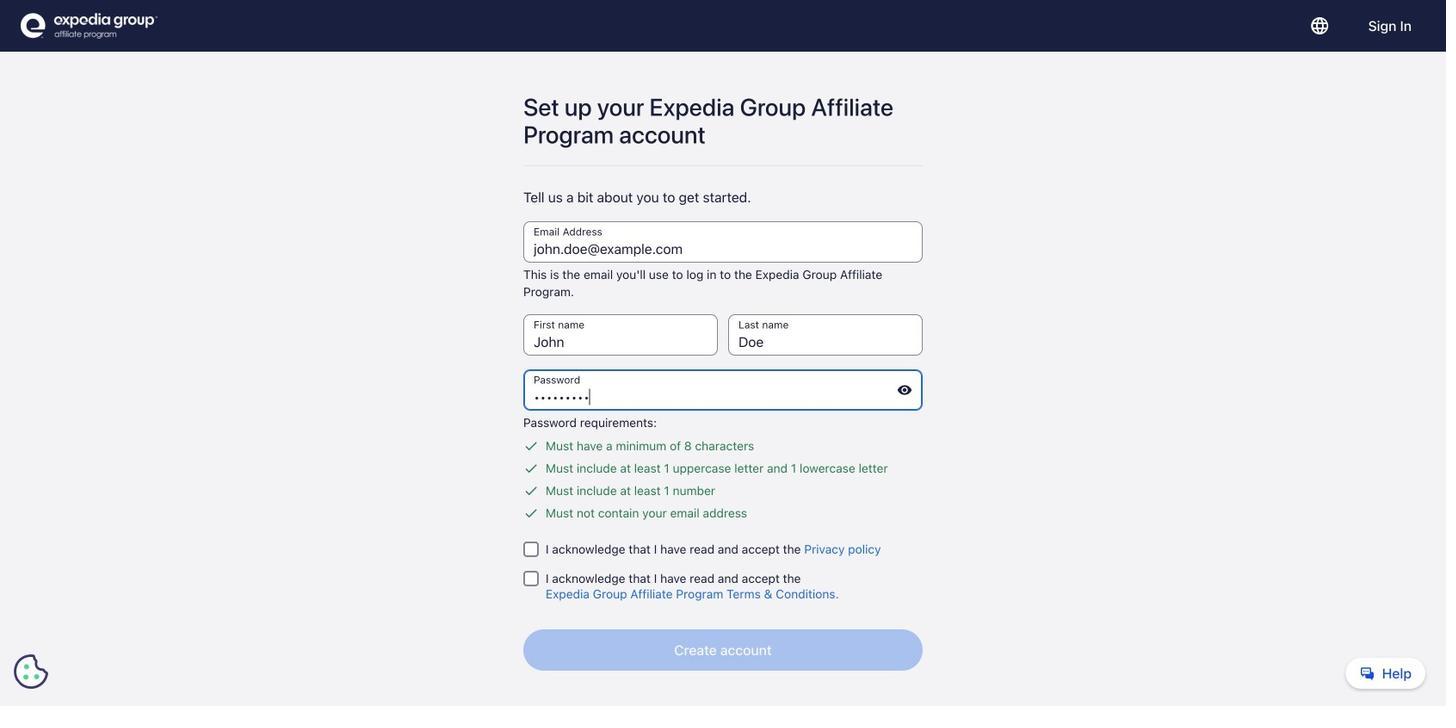 Task type: vqa. For each thing, say whether or not it's contained in the screenshot.
list
yes



Task type: locate. For each thing, give the bounding box(es) containing it.
None email field
[[524, 221, 923, 263]]

dialog
[[0, 0, 1447, 706]]

small image
[[897, 382, 913, 398]]

None password field
[[524, 369, 923, 411]]

None text field
[[524, 314, 718, 356]]

list
[[524, 438, 923, 521]]

None text field
[[728, 314, 923, 356]]

expedia group affiliate program image
[[21, 13, 158, 39]]



Task type: describe. For each thing, give the bounding box(es) containing it.
cookie preferences image
[[14, 654, 48, 689]]

language image
[[1310, 15, 1331, 36]]



